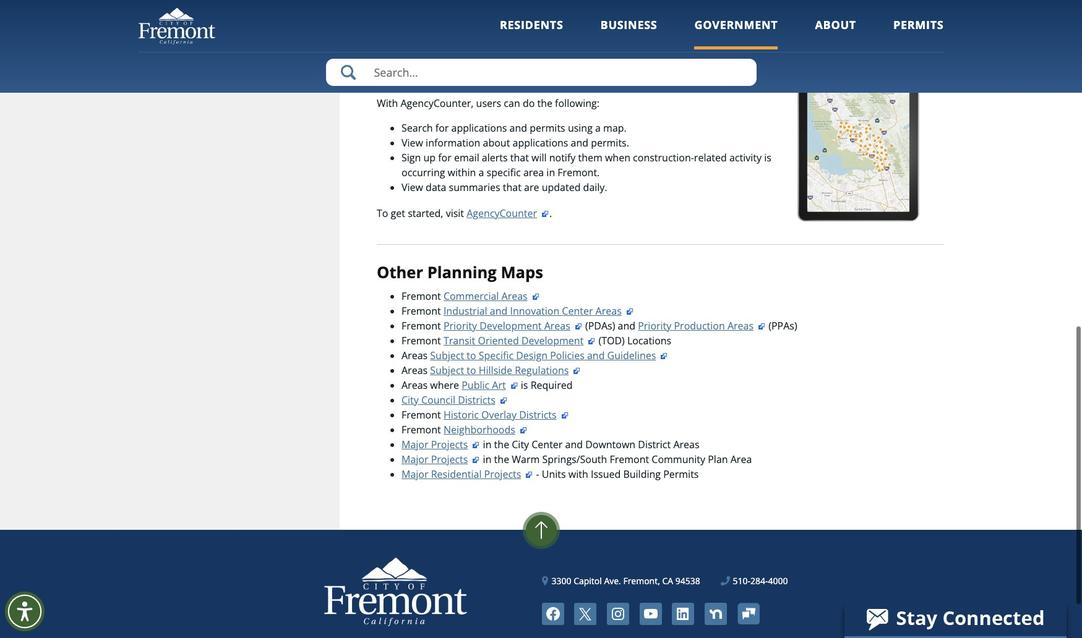 Task type: vqa. For each thing, say whether or not it's contained in the screenshot.


Task type: describe. For each thing, give the bounding box(es) containing it.
0 vertical spatial for
[[436, 121, 449, 135]]

in for warm
[[483, 453, 492, 466]]

overlay
[[482, 408, 517, 422]]

industrial and innovation center areas link
[[444, 304, 634, 318]]

and down using
[[571, 136, 589, 150]]

0 vertical spatial development
[[480, 319, 542, 333]]

following:
[[555, 96, 600, 110]]

agencycounter image
[[793, 52, 926, 221]]

about link
[[816, 17, 857, 49]]

neighborhoods
[[444, 423, 516, 437]]

do
[[523, 96, 535, 110]]

and inside fremont commercial areas fremont industrial and innovation center areas
[[490, 304, 508, 318]]

building
[[624, 468, 661, 481]]

planning
[[428, 262, 497, 283]]

1 vertical spatial for
[[438, 151, 452, 165]]

(pdas)
[[586, 319, 616, 333]]

visit
[[446, 207, 464, 220]]

the for springs/south
[[494, 453, 510, 466]]

3300 capitol ave. fremont, ca 94538 link
[[543, 575, 701, 588]]

policies
[[550, 349, 585, 362]]

locations
[[628, 334, 672, 348]]

2 vertical spatial that
[[503, 181, 522, 194]]

and inside areas subject to specific design policies and guidelines areas subject to hillside regulations
[[587, 349, 605, 362]]

with
[[377, 96, 398, 110]]

major projects link for in the city center and downtown district areas
[[402, 438, 481, 452]]

1 horizontal spatial applications
[[513, 136, 569, 150]]

major for in the warm springs/south fremont community plan area
[[402, 453, 429, 466]]

subject to specific design policies and guidelines link
[[430, 349, 669, 362]]

that inside is the city's new interactive map that plots construction and development permit activity citywide over the past 5 years.
[[613, 57, 632, 70]]

Search text field
[[326, 59, 757, 86]]

footer ig icon image
[[607, 603, 630, 626]]

city inside city council districts fremont historic overlay districts fremont neighborhoods
[[402, 393, 419, 407]]

284-
[[751, 575, 769, 587]]

oriented
[[478, 334, 519, 348]]

residents
[[500, 17, 564, 32]]

city council districts link
[[402, 393, 508, 407]]

notify
[[550, 151, 576, 165]]

and up springs/south
[[565, 438, 583, 452]]

is for the
[[462, 57, 470, 70]]

neighborhoods link
[[444, 423, 528, 437]]

1 horizontal spatial city
[[512, 438, 529, 452]]

major projects link for in the warm springs/south fremont community plan area
[[402, 453, 481, 466]]

fremont,
[[624, 575, 660, 587]]

the for new
[[472, 57, 487, 70]]

transit
[[444, 334, 476, 348]]

new
[[517, 57, 536, 70]]

city's
[[490, 57, 514, 70]]

activity inside is the city's new interactive map that plots construction and development permit activity citywide over the past 5 years.
[[474, 72, 506, 85]]

up
[[424, 151, 436, 165]]

footer fb icon image
[[542, 603, 564, 626]]

map.
[[604, 121, 627, 135]]

council
[[422, 393, 456, 407]]

can
[[504, 96, 520, 110]]

fremont priority development areas
[[402, 319, 571, 333]]

footer li icon image
[[672, 603, 695, 626]]

occurring
[[402, 166, 445, 179]]

permit
[[441, 72, 471, 85]]

0 horizontal spatial applications
[[452, 121, 507, 135]]

(tod)
[[599, 334, 625, 348]]

past
[[590, 72, 610, 85]]

1 to from the top
[[467, 349, 476, 362]]

fremont.
[[558, 166, 600, 179]]

major residential projects link
[[402, 468, 534, 481]]

ca
[[663, 575, 674, 587]]

areas subject to specific design policies and guidelines areas subject to hillside regulations
[[402, 349, 656, 377]]

data
[[426, 181, 447, 194]]

footer yt icon image
[[640, 603, 662, 626]]

related
[[694, 151, 727, 165]]

guidelines
[[608, 349, 656, 362]]

1 vertical spatial a
[[479, 166, 484, 179]]

is required
[[519, 379, 573, 392]]

transit oriented development link
[[444, 334, 596, 348]]

and inside is the city's new interactive map that plots construction and development permit activity citywide over the past 5 years.
[[720, 57, 738, 70]]

areas where public art
[[402, 379, 506, 392]]

government link
[[695, 17, 778, 49]]

warm
[[512, 453, 540, 466]]

them
[[578, 151, 603, 165]]

major for - units with issued building permits
[[402, 468, 429, 481]]

1 view from the top
[[402, 136, 423, 150]]

4000
[[768, 575, 788, 587]]

are
[[524, 181, 539, 194]]

construction-
[[633, 151, 694, 165]]

downtown
[[586, 438, 636, 452]]

springs/south
[[543, 453, 607, 466]]

center inside fremont commercial areas fremont industrial and innovation center areas
[[562, 304, 593, 318]]

2 priority from the left
[[638, 319, 672, 333]]

columnusercontrol3 main content
[[340, 0, 944, 530]]

maps
[[501, 262, 544, 283]]

to get started, visit agencycounter
[[377, 207, 537, 220]]

industrial
[[444, 304, 488, 318]]

get
[[391, 207, 405, 220]]

about
[[483, 136, 510, 150]]

(ppas)
[[766, 319, 798, 333]]

commercial
[[444, 289, 499, 303]]

footer my icon image
[[738, 603, 760, 625]]

1 horizontal spatial districts
[[519, 408, 557, 422]]

ave.
[[604, 575, 621, 587]]

1 vertical spatial that
[[511, 151, 529, 165]]

agencycounter,
[[401, 96, 474, 110]]

city council districts fremont historic overlay districts fremont neighborhoods
[[402, 393, 557, 437]]

activity inside search for applications and permits using a map. view information about applications and permits. sign up for email alerts that will notify them when construction-related activity is occurring within a specific area in fremont. view data summaries that are updated daily.
[[730, 151, 762, 165]]

district
[[638, 438, 671, 452]]

daily.
[[583, 181, 608, 194]]



Task type: locate. For each thing, give the bounding box(es) containing it.
historic overlay districts link
[[444, 408, 569, 422]]

0 horizontal spatial a
[[479, 166, 484, 179]]

subject
[[430, 349, 464, 362], [430, 364, 464, 377]]

priority development areas link
[[444, 319, 583, 333]]

and down government link at top right
[[720, 57, 738, 70]]

0 vertical spatial activity
[[474, 72, 506, 85]]

a left "map."
[[596, 121, 601, 135]]

to down transit
[[467, 349, 476, 362]]

fremont transit oriented development
[[402, 334, 584, 348]]

major projects for in the city center and downtown district areas
[[402, 438, 468, 452]]

in down neighborhoods link
[[483, 438, 492, 452]]

3 major from the top
[[402, 468, 429, 481]]

residential
[[431, 468, 482, 481]]

1 horizontal spatial permits
[[894, 17, 944, 32]]

agencycounter link
[[377, 57, 460, 70], [467, 207, 550, 220]]

510-284-4000 link
[[721, 575, 788, 588]]

in for city
[[483, 438, 492, 452]]

specific
[[479, 349, 514, 362]]

priority up the 'locations' at the bottom
[[638, 319, 672, 333]]

0 vertical spatial major projects
[[402, 438, 468, 452]]

with agencycounter, users can do the following:
[[377, 96, 600, 110]]

historic
[[444, 408, 479, 422]]

fremont commercial areas fremont industrial and innovation center areas
[[402, 289, 622, 318]]

that down specific
[[503, 181, 522, 194]]

1 vertical spatial activity
[[730, 151, 762, 165]]

city
[[402, 393, 419, 407], [512, 438, 529, 452]]

a up summaries
[[479, 166, 484, 179]]

1 vertical spatial projects
[[431, 453, 468, 466]]

issued
[[591, 468, 621, 481]]

areas
[[502, 289, 528, 303], [596, 304, 622, 318], [545, 319, 571, 333], [728, 319, 754, 333], [402, 349, 428, 362], [402, 364, 428, 377], [402, 379, 428, 392], [674, 438, 700, 452]]

1 horizontal spatial activity
[[730, 151, 762, 165]]

and down (tod)
[[587, 349, 605, 362]]

city up warm
[[512, 438, 529, 452]]

that left will
[[511, 151, 529, 165]]

projects for in the warm springs/south fremont community plan area
[[431, 453, 468, 466]]

1 vertical spatial in
[[483, 438, 492, 452]]

0 vertical spatial that
[[613, 57, 632, 70]]

the left warm
[[494, 453, 510, 466]]

0 vertical spatial agencycounter
[[377, 25, 498, 47]]

1 subject from the top
[[430, 349, 464, 362]]

production
[[674, 319, 725, 333]]

major projects link
[[402, 438, 481, 452], [402, 453, 481, 466]]

1 vertical spatial to
[[467, 364, 476, 377]]

0 vertical spatial subject
[[430, 349, 464, 362]]

in inside search for applications and permits using a map. view information about applications and permits. sign up for email alerts that will notify them when construction-related activity is occurring within a specific area in fremont. view data summaries that are updated daily.
[[547, 166, 555, 179]]

and up (tod) locations
[[618, 319, 636, 333]]

0 horizontal spatial is
[[462, 57, 470, 70]]

1 priority from the left
[[444, 319, 477, 333]]

major left residential on the left of the page
[[402, 468, 429, 481]]

0 horizontal spatial permits
[[664, 468, 699, 481]]

that
[[613, 57, 632, 70], [511, 151, 529, 165], [503, 181, 522, 194]]

- units with issued building permits
[[534, 468, 699, 481]]

for up the information
[[436, 121, 449, 135]]

-
[[536, 468, 540, 481]]

activity down "city's"
[[474, 72, 506, 85]]

innovation
[[510, 304, 560, 318]]

2 vertical spatial major
[[402, 468, 429, 481]]

subject to hillside regulations link
[[430, 364, 581, 377]]

2 major from the top
[[402, 453, 429, 466]]

permits
[[530, 121, 566, 135]]

2 major projects from the top
[[402, 453, 468, 466]]

1 vertical spatial view
[[402, 181, 423, 194]]

and
[[720, 57, 738, 70], [510, 121, 527, 135], [571, 136, 589, 150], [490, 304, 508, 318], [618, 319, 636, 333], [587, 349, 605, 362], [565, 438, 583, 452]]

agencycounter
[[377, 25, 498, 47], [377, 57, 447, 70], [467, 207, 537, 220]]

other
[[377, 262, 423, 283]]

is down areas subject to specific design policies and guidelines areas subject to hillside regulations
[[521, 379, 528, 392]]

1 vertical spatial city
[[512, 438, 529, 452]]

2 to from the top
[[467, 364, 476, 377]]

map
[[590, 57, 610, 70]]

agencycounter down summaries
[[467, 207, 537, 220]]

3300
[[552, 575, 572, 587]]

1 vertical spatial agencycounter link
[[467, 207, 550, 220]]

1 vertical spatial center
[[532, 438, 563, 452]]

3300 capitol ave. fremont, ca 94538
[[552, 575, 701, 587]]

2 horizontal spatial is
[[765, 151, 772, 165]]

center up warm
[[532, 438, 563, 452]]

subject up where
[[430, 364, 464, 377]]

0 horizontal spatial agencycounter link
[[377, 57, 460, 70]]

2 view from the top
[[402, 181, 423, 194]]

1 vertical spatial major projects link
[[402, 453, 481, 466]]

0 vertical spatial city
[[402, 393, 419, 407]]

0 vertical spatial applications
[[452, 121, 507, 135]]

510-
[[733, 575, 751, 587]]

hillside
[[479, 364, 513, 377]]

districts down public
[[458, 393, 496, 407]]

1 vertical spatial permits
[[664, 468, 699, 481]]

(pdas) and priority production areas
[[583, 319, 754, 333]]

1 vertical spatial agencycounter
[[377, 57, 447, 70]]

the left past
[[572, 72, 587, 85]]

the down neighborhoods link
[[494, 438, 510, 452]]

to up public
[[467, 364, 476, 377]]

citywide
[[509, 72, 546, 85]]

public
[[462, 379, 490, 392]]

required
[[531, 379, 573, 392]]

government
[[695, 17, 778, 32]]

1 horizontal spatial a
[[596, 121, 601, 135]]

area
[[524, 166, 544, 179]]

and down commercial areas link
[[490, 304, 508, 318]]

public art link
[[462, 379, 519, 392]]

footer tw icon image
[[575, 603, 597, 626]]

view up sign
[[402, 136, 423, 150]]

1 vertical spatial districts
[[519, 408, 557, 422]]

applications up will
[[513, 136, 569, 150]]

sign
[[402, 151, 421, 165]]

1 vertical spatial applications
[[513, 136, 569, 150]]

the for center
[[494, 438, 510, 452]]

0 vertical spatial to
[[467, 349, 476, 362]]

development
[[377, 72, 438, 85]]

city left council
[[402, 393, 419, 407]]

using
[[568, 121, 593, 135]]

view down occurring
[[402, 181, 423, 194]]

0 horizontal spatial priority
[[444, 319, 477, 333]]

2 vertical spatial agencycounter
[[467, 207, 537, 220]]

about
[[816, 17, 857, 32]]

a
[[596, 121, 601, 135], [479, 166, 484, 179]]

agencycounter up permit
[[377, 25, 498, 47]]

view
[[402, 136, 423, 150], [402, 181, 423, 194]]

users
[[476, 96, 502, 110]]

2 major projects link from the top
[[402, 453, 481, 466]]

2 vertical spatial in
[[483, 453, 492, 466]]

for right up
[[438, 151, 452, 165]]

0 vertical spatial agencycounter link
[[377, 57, 460, 70]]

started,
[[408, 207, 444, 220]]

2 vertical spatial is
[[521, 379, 528, 392]]

business
[[601, 17, 658, 32]]

with
[[569, 468, 589, 481]]

information
[[426, 136, 481, 150]]

development
[[480, 319, 542, 333], [522, 334, 584, 348]]

major for in the city center and downtown district areas
[[402, 438, 429, 452]]

agencycounter up development
[[377, 57, 447, 70]]

0 vertical spatial is
[[462, 57, 470, 70]]

permits link
[[894, 17, 944, 49]]

applications up about
[[452, 121, 507, 135]]

stay connected image
[[845, 602, 1066, 637]]

1 horizontal spatial priority
[[638, 319, 672, 333]]

1 vertical spatial major projects
[[402, 453, 468, 466]]

major residential projects
[[402, 468, 521, 481]]

applications
[[452, 121, 507, 135], [513, 136, 569, 150]]

0 vertical spatial in
[[547, 166, 555, 179]]

to
[[377, 207, 388, 220]]

fremont
[[402, 289, 441, 303], [402, 304, 441, 318], [402, 319, 441, 333], [402, 334, 441, 348], [402, 408, 441, 422], [402, 423, 441, 437], [610, 453, 649, 466]]

major
[[402, 438, 429, 452], [402, 453, 429, 466], [402, 468, 429, 481]]

0 horizontal spatial city
[[402, 393, 419, 407]]

years.
[[620, 72, 648, 85]]

development up transit oriented development link
[[480, 319, 542, 333]]

0 vertical spatial major projects link
[[402, 438, 481, 452]]

center up (pdas)
[[562, 304, 593, 318]]

when
[[605, 151, 631, 165]]

plan
[[708, 453, 728, 466]]

activity right related
[[730, 151, 762, 165]]

within
[[448, 166, 476, 179]]

priority up transit
[[444, 319, 477, 333]]

is inside is the city's new interactive map that plots construction and development permit activity citywide over the past 5 years.
[[462, 57, 470, 70]]

1 major projects from the top
[[402, 438, 468, 452]]

major projects
[[402, 438, 468, 452], [402, 453, 468, 466]]

over
[[549, 72, 569, 85]]

districts down "is required"
[[519, 408, 557, 422]]

projects for in the city center and downtown district areas
[[431, 438, 468, 452]]

updated
[[542, 181, 581, 194]]

1 vertical spatial development
[[522, 334, 584, 348]]

0 vertical spatial permits
[[894, 17, 944, 32]]

commercial areas link
[[444, 289, 540, 303]]

0 vertical spatial center
[[562, 304, 593, 318]]

1 horizontal spatial is
[[521, 379, 528, 392]]

510-284-4000
[[733, 575, 788, 587]]

in right area
[[547, 166, 555, 179]]

1 major from the top
[[402, 438, 429, 452]]

is right related
[[765, 151, 772, 165]]

0 vertical spatial districts
[[458, 393, 496, 407]]

development up the subject to specific design policies and guidelines link
[[522, 334, 584, 348]]

summaries
[[449, 181, 501, 194]]

0 vertical spatial a
[[596, 121, 601, 135]]

agencycounter link up development
[[377, 57, 460, 70]]

and down can
[[510, 121, 527, 135]]

1 major projects link from the top
[[402, 438, 481, 452]]

is inside search for applications and permits using a map. view information about applications and permits. sign up for email alerts that will notify them when construction-related activity is occurring within a specific area in fremont. view data summaries that are updated daily.
[[765, 151, 772, 165]]

footer nd icon image
[[705, 603, 727, 626]]

0 vertical spatial view
[[402, 136, 423, 150]]

major down council
[[402, 438, 429, 452]]

plots
[[634, 57, 657, 70]]

2 subject from the top
[[430, 364, 464, 377]]

where
[[430, 379, 459, 392]]

alerts
[[482, 151, 508, 165]]

is for required
[[521, 379, 528, 392]]

0 horizontal spatial activity
[[474, 72, 506, 85]]

permits inside columnusercontrol3 main content
[[664, 468, 699, 481]]

art
[[492, 379, 506, 392]]

search
[[402, 121, 433, 135]]

area
[[731, 453, 752, 466]]

is the city's new interactive map that plots construction and development permit activity citywide over the past 5 years.
[[377, 57, 738, 85]]

the left "city's"
[[472, 57, 487, 70]]

1 vertical spatial subject
[[430, 364, 464, 377]]

that up 5
[[613, 57, 632, 70]]

1 vertical spatial major
[[402, 453, 429, 466]]

major projects for in the warm springs/south fremont community plan area
[[402, 453, 468, 466]]

1 vertical spatial is
[[765, 151, 772, 165]]

0 vertical spatial projects
[[431, 438, 468, 452]]

agencycounter link down 'are'
[[467, 207, 550, 220]]

0 vertical spatial major
[[402, 438, 429, 452]]

2 vertical spatial projects
[[484, 468, 521, 481]]

the right do at the left of page
[[538, 96, 553, 110]]

projects
[[431, 438, 468, 452], [431, 453, 468, 466], [484, 468, 521, 481]]

is up permit
[[462, 57, 470, 70]]

subject down transit
[[430, 349, 464, 362]]

interactive
[[539, 57, 587, 70]]

1 horizontal spatial agencycounter link
[[467, 207, 550, 220]]

0 horizontal spatial districts
[[458, 393, 496, 407]]

major up major residential projects
[[402, 453, 429, 466]]

in up the major residential projects 'link'
[[483, 453, 492, 466]]



